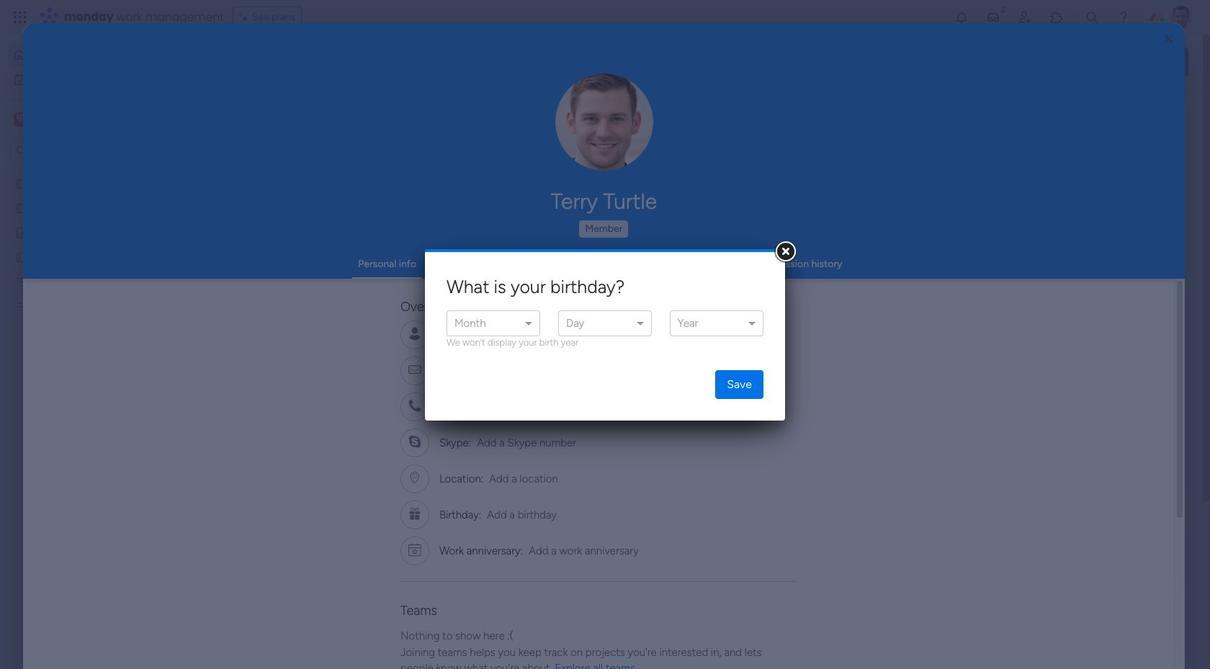 Task type: vqa. For each thing, say whether or not it's contained in the screenshot.
Workspace selection element
no



Task type: locate. For each thing, give the bounding box(es) containing it.
1 vertical spatial add to favorites image
[[427, 440, 442, 454]]

select product image
[[13, 10, 27, 24]]

0 vertical spatial public board image
[[15, 177, 29, 190]]

0 horizontal spatial component image
[[241, 286, 254, 299]]

1 horizontal spatial public board image
[[241, 263, 257, 279]]

0 horizontal spatial add to favorites image
[[427, 440, 442, 454]]

2 component image from the left
[[476, 286, 489, 299]]

public board image
[[15, 177, 29, 190], [241, 263, 257, 279]]

add to favorites image
[[898, 263, 913, 278], [427, 440, 442, 454]]

component image for right public board image
[[241, 286, 254, 299]]

option
[[0, 170, 184, 173]]

help center element
[[973, 594, 1189, 652]]

1 horizontal spatial component image
[[476, 286, 489, 299]]

public board image
[[15, 201, 29, 215], [15, 250, 29, 264], [476, 263, 492, 279]]

update feed image
[[986, 10, 1001, 24]]

workspace image
[[16, 112, 26, 128]]

notifications image
[[955, 10, 969, 24]]

1 component image from the left
[[241, 286, 254, 299]]

1 horizontal spatial add to favorites image
[[898, 263, 913, 278]]

component image
[[241, 286, 254, 299], [476, 286, 489, 299]]

0 horizontal spatial public board image
[[15, 177, 29, 190]]

1 vertical spatial public board image
[[241, 263, 257, 279]]

public board image inside "quick search results" 'list box'
[[476, 263, 492, 279]]

list box
[[0, 168, 184, 513]]

quick search results list box
[[223, 135, 938, 502]]



Task type: describe. For each thing, give the bounding box(es) containing it.
component image for public board icon inside the "quick search results" 'list box'
[[476, 286, 489, 299]]

templates image image
[[986, 290, 1176, 389]]

invite members image
[[1018, 10, 1033, 24]]

getting started element
[[973, 525, 1189, 583]]

terry turtle image
[[1170, 6, 1193, 29]]

see plans image
[[239, 9, 252, 25]]

search everything image
[[1085, 10, 1100, 24]]

workspace image
[[14, 112, 28, 128]]

close image
[[1165, 34, 1174, 44]]

dapulse x slim image
[[1167, 104, 1185, 122]]

monday marketplace image
[[1050, 10, 1064, 24]]

copied! image
[[536, 329, 546, 340]]

help image
[[1117, 10, 1131, 24]]

0 vertical spatial add to favorites image
[[898, 263, 913, 278]]

public dashboard image
[[15, 226, 29, 239]]

2 image
[[997, 1, 1010, 17]]



